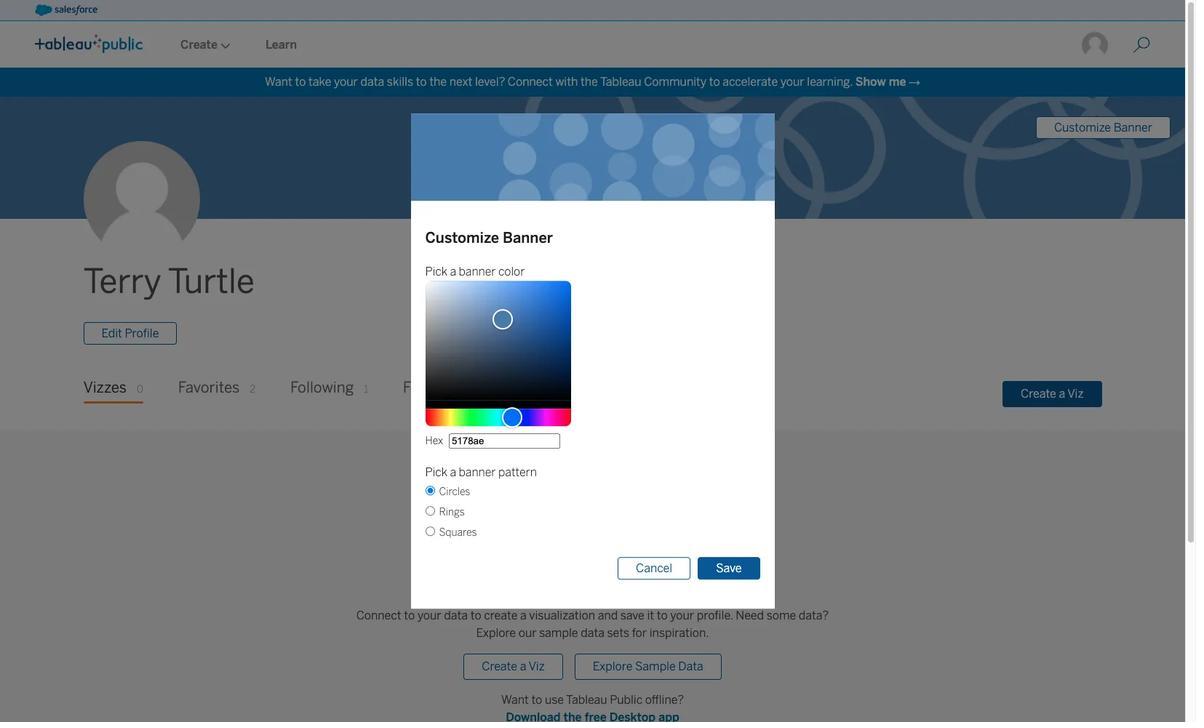 Task type: vqa. For each thing, say whether or not it's contained in the screenshot.
Privacy
no



Task type: describe. For each thing, give the bounding box(es) containing it.
connect to your data to create a visualization and save it to your profile. need some data? explore our sample data sets for inspiration.
[[356, 609, 829, 641]]

1 vertical spatial tableau
[[566, 694, 607, 708]]

edit
[[102, 327, 122, 341]]

color image
[[492, 309, 513, 329]]

me
[[889, 75, 906, 89]]

community
[[644, 75, 707, 89]]

pick for pick a banner pattern
[[425, 466, 448, 480]]

color
[[499, 265, 525, 279]]

banner for pattern
[[459, 466, 496, 480]]

save
[[621, 609, 645, 623]]

edit profile button
[[83, 323, 177, 345]]

1 vertical spatial create a viz button
[[464, 655, 563, 681]]

2 vertical spatial data
[[581, 627, 605, 641]]

hex
[[425, 435, 443, 448]]

0 vertical spatial tableau
[[600, 75, 641, 89]]

explore sample data
[[593, 660, 704, 674]]

pick for pick a banner color
[[425, 265, 448, 279]]

edit profile
[[102, 327, 159, 341]]

and
[[598, 609, 618, 623]]

pick a banner color
[[425, 265, 525, 279]]

go to search image
[[1116, 36, 1168, 54]]

→
[[909, 75, 921, 89]]

salesforce logo image
[[35, 4, 97, 16]]

followers
[[403, 379, 467, 397]]

data
[[678, 660, 704, 674]]

pattern
[[499, 466, 537, 480]]

profile
[[125, 327, 159, 341]]

your up inspiration.
[[670, 609, 694, 623]]

customize inside customize banner button
[[1054, 121, 1111, 135]]

2 the from the left
[[581, 75, 598, 89]]

banner for color
[[459, 265, 496, 279]]

level?
[[475, 75, 505, 89]]

sample
[[539, 627, 578, 641]]

circles
[[439, 486, 470, 499]]

visualization
[[529, 609, 595, 623]]

following
[[290, 379, 354, 397]]

get started
[[540, 575, 646, 599]]

offline?
[[645, 694, 684, 708]]

1 horizontal spatial create a viz button
[[1003, 381, 1102, 407]]

0 horizontal spatial viz
[[529, 660, 545, 674]]

with
[[556, 75, 578, 89]]

want for want to use tableau public offline?
[[501, 694, 529, 708]]

explore sample data link
[[575, 655, 722, 681]]

turtle
[[168, 262, 255, 302]]

learn link
[[248, 23, 314, 68]]

rings
[[439, 507, 465, 519]]

our
[[519, 627, 537, 641]]

sets
[[607, 627, 629, 641]]

data?
[[799, 609, 829, 623]]

for
[[632, 627, 647, 641]]

1
[[364, 384, 368, 396]]

started
[[577, 575, 646, 599]]

learning.
[[807, 75, 853, 89]]

favorites
[[178, 379, 240, 397]]

banner inside button
[[1114, 121, 1153, 135]]

it
[[647, 609, 654, 623]]

sample
[[635, 660, 676, 674]]

customize banner button
[[1036, 116, 1171, 139]]

customize inside customize banner dialog
[[425, 229, 499, 247]]

save button
[[698, 558, 760, 580]]

your left learning.
[[781, 75, 805, 89]]

0 for followers
[[477, 384, 483, 396]]

avatar image
[[83, 141, 200, 258]]

some
[[767, 609, 796, 623]]

accelerate
[[723, 75, 778, 89]]



Task type: locate. For each thing, give the bounding box(es) containing it.
1 horizontal spatial the
[[581, 75, 598, 89]]

1 vertical spatial banner
[[503, 229, 553, 247]]

want
[[265, 75, 292, 89], [501, 694, 529, 708]]

inspiration.
[[650, 627, 709, 641]]

want left use
[[501, 694, 529, 708]]

0 horizontal spatial connect
[[356, 609, 401, 623]]

create a viz button
[[1003, 381, 1102, 407], [464, 655, 563, 681]]

the left next
[[429, 75, 447, 89]]

0 vertical spatial create a viz button
[[1003, 381, 1102, 407]]

need
[[736, 609, 764, 623]]

1 pick from the top
[[425, 265, 448, 279]]

1 the from the left
[[429, 75, 447, 89]]

the
[[429, 75, 447, 89], [581, 75, 598, 89]]

0 vertical spatial create
[[1021, 387, 1057, 401]]

0 vertical spatial customize banner
[[1054, 121, 1153, 135]]

banner left the color
[[459, 265, 496, 279]]

0 horizontal spatial create
[[482, 660, 517, 674]]

2 pick from the top
[[425, 466, 448, 480]]

1 vertical spatial want
[[501, 694, 529, 708]]

1 horizontal spatial connect
[[508, 75, 553, 89]]

customize banner inside dialog
[[425, 229, 553, 247]]

want to use tableau public offline?
[[501, 694, 684, 708]]

explore
[[476, 627, 516, 641], [593, 660, 633, 674]]

0 right followers
[[477, 384, 483, 396]]

1 horizontal spatial want
[[501, 694, 529, 708]]

1 horizontal spatial create a viz
[[1021, 387, 1084, 401]]

1 vertical spatial create a viz
[[482, 660, 545, 674]]

public
[[610, 694, 643, 708]]

your
[[334, 75, 358, 89], [781, 75, 805, 89], [418, 609, 441, 623], [670, 609, 694, 623]]

banner up circles
[[459, 466, 496, 480]]

1 horizontal spatial explore
[[593, 660, 633, 674]]

1 horizontal spatial create
[[1021, 387, 1057, 401]]

customize banner inside button
[[1054, 121, 1153, 135]]

0 vertical spatial want
[[265, 75, 292, 89]]

the right with
[[581, 75, 598, 89]]

1 horizontal spatial customize banner
[[1054, 121, 1153, 135]]

1 horizontal spatial data
[[444, 609, 468, 623]]

to
[[295, 75, 306, 89], [416, 75, 427, 89], [709, 75, 720, 89], [404, 609, 415, 623], [471, 609, 481, 623], [657, 609, 668, 623], [532, 694, 542, 708]]

want to take your data skills to the next level? connect with the tableau community to accelerate your learning. show me →
[[265, 75, 921, 89]]

create a viz
[[1021, 387, 1084, 401], [482, 660, 545, 674]]

0 vertical spatial explore
[[476, 627, 516, 641]]

skills
[[387, 75, 413, 89]]

a
[[450, 265, 456, 279], [1059, 387, 1066, 401], [450, 466, 456, 480], [520, 609, 527, 623], [520, 660, 526, 674]]

0 horizontal spatial customize banner
[[425, 229, 553, 247]]

1 horizontal spatial customize
[[1054, 121, 1111, 135]]

tableau right with
[[600, 75, 641, 89]]

customize banner
[[1054, 121, 1153, 135], [425, 229, 553, 247]]

1 0 from the left
[[137, 384, 143, 396]]

your left create
[[418, 609, 441, 623]]

0 vertical spatial banner
[[459, 265, 496, 279]]

1 horizontal spatial 0
[[477, 384, 483, 396]]

0 vertical spatial customize
[[1054, 121, 1111, 135]]

data
[[361, 75, 384, 89], [444, 609, 468, 623], [581, 627, 605, 641]]

terry turtle
[[83, 262, 255, 302]]

0 horizontal spatial the
[[429, 75, 447, 89]]

want for want to take your data skills to the next level? connect with the tableau community to accelerate your learning. show me →
[[265, 75, 292, 89]]

explore inside the connect to your data to create a visualization and save it to your profile. need some data? explore our sample data sets for inspiration.
[[476, 627, 516, 641]]

None radio
[[425, 486, 435, 496], [425, 507, 435, 516], [425, 527, 435, 537], [425, 486, 435, 496], [425, 507, 435, 516], [425, 527, 435, 537]]

terry
[[83, 262, 161, 302]]

next
[[449, 75, 473, 89]]

cancel button
[[618, 558, 691, 580]]

1 vertical spatial pick
[[425, 466, 448, 480]]

0 vertical spatial data
[[361, 75, 384, 89]]

0 for vizzes
[[137, 384, 143, 396]]

pick
[[425, 265, 448, 279], [425, 466, 448, 480]]

1 banner from the top
[[459, 265, 496, 279]]

1 vertical spatial viz
[[529, 660, 545, 674]]

get
[[540, 575, 572, 599]]

1 vertical spatial connect
[[356, 609, 401, 623]]

0 horizontal spatial create a viz button
[[464, 655, 563, 681]]

2 0 from the left
[[477, 384, 483, 396]]

banner
[[459, 265, 496, 279], [459, 466, 496, 480]]

1 vertical spatial explore
[[593, 660, 633, 674]]

color slider
[[425, 281, 571, 400]]

use
[[545, 694, 564, 708]]

1 vertical spatial create
[[482, 660, 517, 674]]

show
[[856, 75, 886, 89]]

Hex field
[[449, 434, 560, 449]]

0 horizontal spatial data
[[361, 75, 384, 89]]

viz
[[1068, 387, 1084, 401], [529, 660, 545, 674]]

1 vertical spatial customize
[[425, 229, 499, 247]]

connect inside the connect to your data to create a visualization and save it to your profile. need some data? explore our sample data sets for inspiration.
[[356, 609, 401, 623]]

1 vertical spatial customize banner
[[425, 229, 553, 247]]

0 horizontal spatial customize
[[425, 229, 499, 247]]

data left create
[[444, 609, 468, 623]]

0 horizontal spatial banner
[[503, 229, 553, 247]]

learn
[[266, 38, 297, 52]]

0 horizontal spatial want
[[265, 75, 292, 89]]

1 horizontal spatial viz
[[1068, 387, 1084, 401]]

profile.
[[697, 609, 733, 623]]

0 vertical spatial pick
[[425, 265, 448, 279]]

0 vertical spatial connect
[[508, 75, 553, 89]]

want down learn "link"
[[265, 75, 292, 89]]

0 right vizzes
[[137, 384, 143, 396]]

your right take
[[334, 75, 358, 89]]

data left skills
[[361, 75, 384, 89]]

1 horizontal spatial banner
[[1114, 121, 1153, 135]]

squares
[[439, 527, 477, 539]]

logo image
[[35, 34, 143, 53]]

create
[[484, 609, 518, 623]]

pick a banner pattern
[[425, 466, 537, 480]]

banner
[[1114, 121, 1153, 135], [503, 229, 553, 247]]

customize banner dialog
[[218, 113, 967, 609]]

2 banner from the top
[[459, 466, 496, 480]]

2 horizontal spatial data
[[581, 627, 605, 641]]

cancel
[[636, 562, 673, 576]]

0 horizontal spatial 0
[[137, 384, 143, 396]]

customize
[[1054, 121, 1111, 135], [425, 229, 499, 247]]

0 horizontal spatial explore
[[476, 627, 516, 641]]

0 horizontal spatial create a viz
[[482, 660, 545, 674]]

explore down sets
[[593, 660, 633, 674]]

tableau right use
[[566, 694, 607, 708]]

save
[[716, 562, 742, 576]]

connect
[[508, 75, 553, 89], [356, 609, 401, 623]]

2
[[250, 384, 255, 396]]

show me link
[[856, 75, 906, 89]]

banner inside dialog
[[503, 229, 553, 247]]

1 vertical spatial banner
[[459, 466, 496, 480]]

data down and at the bottom of the page
[[581, 627, 605, 641]]

0
[[137, 384, 143, 396], [477, 384, 483, 396]]

0 vertical spatial create a viz
[[1021, 387, 1084, 401]]

create
[[1021, 387, 1057, 401], [482, 660, 517, 674]]

tableau
[[600, 75, 641, 89], [566, 694, 607, 708]]

vizzes
[[83, 379, 127, 397]]

a inside the connect to your data to create a visualization and save it to your profile. need some data? explore our sample data sets for inspiration.
[[520, 609, 527, 623]]

1 vertical spatial data
[[444, 609, 468, 623]]

0 vertical spatial viz
[[1068, 387, 1084, 401]]

explore down create
[[476, 627, 516, 641]]

0 vertical spatial banner
[[1114, 121, 1153, 135]]

take
[[309, 75, 331, 89]]



